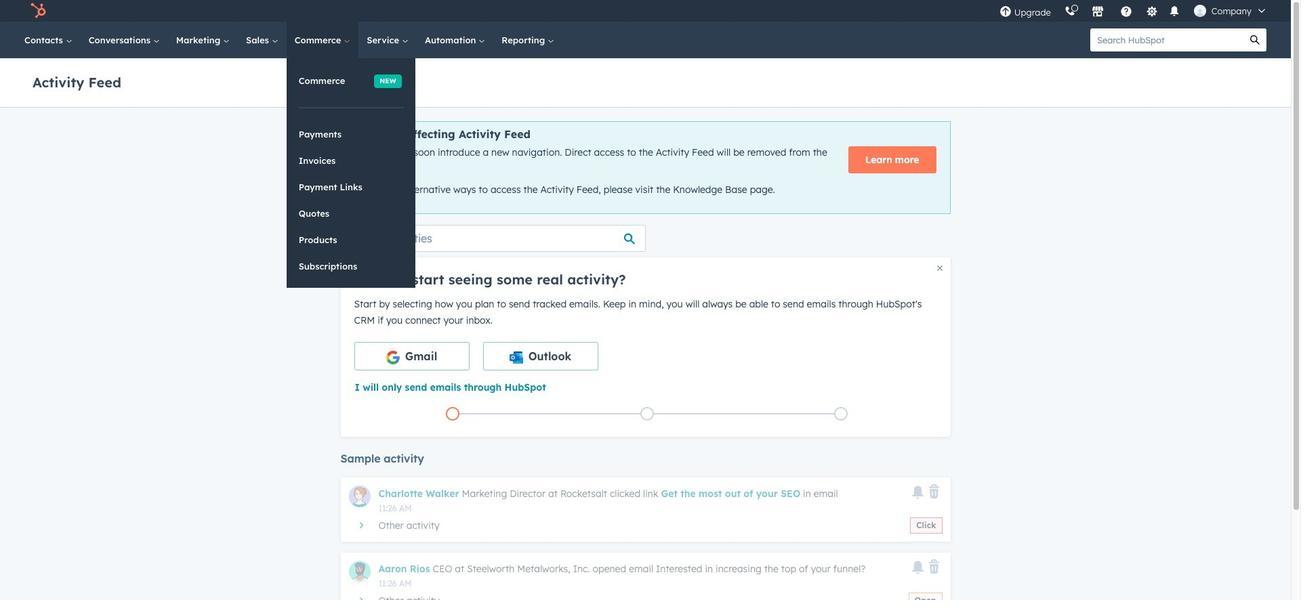 Task type: locate. For each thing, give the bounding box(es) containing it.
close image
[[937, 266, 943, 271]]

menu
[[993, 0, 1275, 22]]

None checkbox
[[354, 342, 470, 371], [483, 342, 598, 371], [354, 342, 470, 371], [483, 342, 598, 371]]

marketplaces image
[[1092, 6, 1104, 18]]

list
[[356, 405, 939, 424]]



Task type: vqa. For each thing, say whether or not it's contained in the screenshot.
11% of users left a 5 star review. Progress Bar
no



Task type: describe. For each thing, give the bounding box(es) containing it.
Search HubSpot search field
[[1091, 28, 1244, 52]]

jacob simon image
[[1194, 5, 1207, 17]]

commerce menu
[[287, 58, 415, 288]]

onboarding.steps.sendtrackedemailingmail.title image
[[644, 411, 651, 419]]

onboarding.steps.finalstep.title image
[[838, 411, 845, 419]]

Search activities search field
[[341, 225, 646, 252]]



